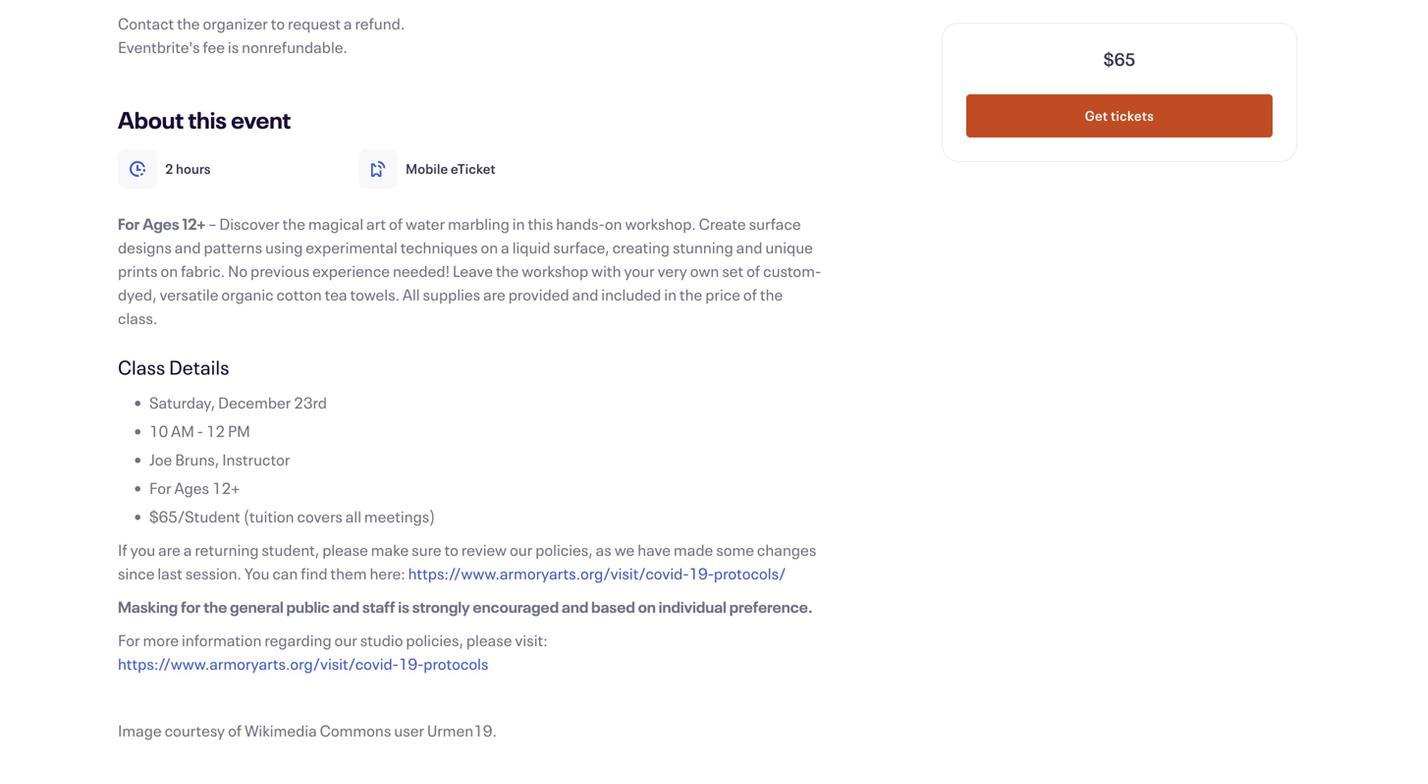 Task type: locate. For each thing, give the bounding box(es) containing it.
1 horizontal spatial to
[[445, 539, 459, 561]]

experimental
[[306, 237, 398, 258]]

0 vertical spatial are
[[484, 284, 506, 305]]

a
[[344, 13, 352, 34], [501, 237, 510, 258], [184, 539, 192, 561]]

on right based
[[638, 596, 656, 618]]

of
[[389, 213, 403, 234], [747, 260, 761, 282], [744, 284, 758, 305], [228, 720, 242, 741]]

1 vertical spatial are
[[158, 539, 181, 561]]

last
[[158, 563, 183, 584]]

policies,
[[536, 539, 593, 561], [406, 630, 464, 651]]

19- down studio
[[399, 653, 424, 675]]

eticket
[[451, 160, 496, 178]]

1 horizontal spatial our
[[510, 539, 533, 561]]

policies, inside "for more information regarding our studio policies, please visit: https://www.armoryarts.org/visit/covid-19-protocols"
[[406, 630, 464, 651]]

all
[[346, 506, 362, 527]]

policies, left the as
[[536, 539, 593, 561]]

them
[[331, 563, 367, 584]]

on
[[605, 213, 623, 234], [481, 237, 498, 258], [161, 260, 178, 282], [638, 596, 656, 618]]

for down joe
[[149, 478, 172, 499]]

1 horizontal spatial https://www.armoryarts.org/visit/covid-
[[408, 563, 689, 584]]

are inside if you are a returning student, please make sure to review our policies, as we have made some changes since last session. you can find them here:
[[158, 539, 181, 561]]

0 vertical spatial for
[[118, 213, 140, 234]]

19- down "made"
[[689, 563, 714, 584]]

price
[[706, 284, 741, 305]]

tea
[[325, 284, 347, 305]]

https://www.armoryarts.org/visit/covid- down information
[[118, 653, 399, 675]]

fabric.
[[181, 260, 225, 282]]

12+ down bruns,
[[212, 478, 240, 499]]

in down the very
[[665, 284, 677, 305]]

in up liquid
[[513, 213, 525, 234]]

individual
[[659, 596, 727, 618]]

visit:
[[515, 630, 548, 651]]

0 vertical spatial our
[[510, 539, 533, 561]]

1 horizontal spatial a
[[344, 13, 352, 34]]

as
[[596, 539, 612, 561]]

23rd
[[294, 392, 327, 413]]

(tuition
[[243, 506, 294, 527]]

0 horizontal spatial a
[[184, 539, 192, 561]]

the down own
[[680, 284, 703, 305]]

12+ inside saturday, december 23rd 10 am - 12 pm joe bruns, instructor for ages 12+ $65/student (tuition covers all meetings)
[[212, 478, 240, 499]]

1 vertical spatial to
[[445, 539, 459, 561]]

0 vertical spatial is
[[228, 36, 239, 57]]

marbling
[[448, 213, 510, 234]]

1 horizontal spatial 19-
[[689, 563, 714, 584]]

dyed,
[[118, 284, 157, 305]]

is right staff
[[398, 596, 410, 618]]

0 horizontal spatial in
[[513, 213, 525, 234]]

a left refund.
[[344, 13, 352, 34]]

this
[[188, 104, 227, 135], [528, 213, 554, 234]]

using
[[265, 237, 303, 258]]

1 vertical spatial please
[[467, 630, 512, 651]]

staff
[[362, 596, 396, 618]]

of right "art"
[[389, 213, 403, 234]]

12+ left –
[[182, 213, 206, 234]]

0 vertical spatial to
[[271, 13, 285, 34]]

saturday,
[[149, 392, 215, 413]]

stunning
[[673, 237, 734, 258]]

the
[[177, 13, 200, 34], [283, 213, 306, 234], [496, 260, 519, 282], [680, 284, 703, 305], [760, 284, 783, 305], [204, 596, 227, 618]]

2 vertical spatial for
[[118, 630, 140, 651]]

ages up the $65/student
[[174, 478, 209, 499]]

get tickets button
[[967, 94, 1273, 138]]

1 horizontal spatial 12+
[[212, 478, 240, 499]]

0 horizontal spatial policies,
[[406, 630, 464, 651]]

policies, up protocols
[[406, 630, 464, 651]]

0 horizontal spatial our
[[335, 630, 358, 651]]

regarding
[[265, 630, 332, 651]]

please
[[323, 539, 368, 561], [467, 630, 512, 651]]

1 vertical spatial a
[[501, 237, 510, 258]]

policies, inside if you are a returning student, please make sure to review our policies, as we have made some changes since last session. you can find them here:
[[536, 539, 593, 561]]

experience
[[312, 260, 390, 282]]

of right the set
[[747, 260, 761, 282]]

1 vertical spatial in
[[665, 284, 677, 305]]

0 vertical spatial 12+
[[182, 213, 206, 234]]

0 vertical spatial a
[[344, 13, 352, 34]]

for
[[118, 213, 140, 234], [149, 478, 172, 499], [118, 630, 140, 651]]

for inside "for more information regarding our studio policies, please visit: https://www.armoryarts.org/visit/covid-19-protocols"
[[118, 630, 140, 651]]

request
[[288, 13, 341, 34]]

for ages 12+
[[118, 213, 209, 234]]

organic
[[221, 284, 274, 305]]

0 horizontal spatial please
[[323, 539, 368, 561]]

1 vertical spatial 19-
[[399, 653, 424, 675]]

1 horizontal spatial this
[[528, 213, 554, 234]]

of right price
[[744, 284, 758, 305]]

is right fee on the top of the page
[[228, 36, 239, 57]]

0 horizontal spatial are
[[158, 539, 181, 561]]

the up using
[[283, 213, 306, 234]]

https://www.armoryarts.org/visit/covid-
[[408, 563, 689, 584], [118, 653, 399, 675]]

0 vertical spatial this
[[188, 104, 227, 135]]

1 vertical spatial this
[[528, 213, 554, 234]]

changes
[[758, 539, 817, 561]]

0 vertical spatial please
[[323, 539, 368, 561]]

please inside "for more information regarding our studio policies, please visit: https://www.armoryarts.org/visit/covid-19-protocols"
[[467, 630, 512, 651]]

we
[[615, 539, 635, 561]]

for up "designs"
[[118, 213, 140, 234]]

2 horizontal spatial a
[[501, 237, 510, 258]]

leave
[[453, 260, 493, 282]]

if
[[118, 539, 127, 561]]

0 vertical spatial policies,
[[536, 539, 593, 561]]

1 horizontal spatial are
[[484, 284, 506, 305]]

this up hours in the left top of the page
[[188, 104, 227, 135]]

fee
[[203, 36, 225, 57]]

some
[[717, 539, 755, 561]]

have
[[638, 539, 671, 561]]

$65/student
[[149, 506, 241, 527]]

and
[[175, 237, 201, 258], [737, 237, 763, 258], [572, 284, 599, 305], [333, 596, 360, 618], [562, 596, 589, 618]]

the down custom-
[[760, 284, 783, 305]]

0 horizontal spatial to
[[271, 13, 285, 34]]

masking
[[118, 596, 178, 618]]

to up 'nonrefundable.' in the left of the page
[[271, 13, 285, 34]]

1 vertical spatial for
[[149, 478, 172, 499]]

and up the set
[[737, 237, 763, 258]]

surface
[[749, 213, 801, 234]]

for for more
[[118, 630, 140, 651]]

ages up "designs"
[[143, 213, 179, 234]]

the right for
[[204, 596, 227, 618]]

about
[[118, 104, 184, 135]]

towels.
[[350, 284, 400, 305]]

to inside if you are a returning student, please make sure to review our policies, as we have made some changes since last session. you can find them here:
[[445, 539, 459, 561]]

mobile
[[406, 160, 448, 178]]

https://www.armoryarts.org/visit/covid- up the encouraged
[[408, 563, 689, 584]]

and up the "fabric."
[[175, 237, 201, 258]]

2 hours
[[165, 160, 211, 178]]

1 vertical spatial ages
[[174, 478, 209, 499]]

all
[[403, 284, 420, 305]]

create
[[699, 213, 746, 234]]

12
[[206, 421, 225, 442]]

our left studio
[[335, 630, 358, 651]]

am
[[171, 421, 194, 442]]

and left staff
[[333, 596, 360, 618]]

is
[[228, 36, 239, 57], [398, 596, 410, 618]]

1 vertical spatial policies,
[[406, 630, 464, 651]]

to right sure
[[445, 539, 459, 561]]

with
[[592, 260, 622, 282]]

this up liquid
[[528, 213, 554, 234]]

a inside if you are a returning student, please make sure to review our policies, as we have made some changes since last session. you can find them here:
[[184, 539, 192, 561]]

19- inside "for more information regarding our studio policies, please visit: https://www.armoryarts.org/visit/covid-19-protocols"
[[399, 653, 424, 675]]

0 horizontal spatial 19-
[[399, 653, 424, 675]]

about this event
[[118, 104, 291, 135]]

1 horizontal spatial policies,
[[536, 539, 593, 561]]

discover
[[219, 213, 280, 234]]

a down the $65/student
[[184, 539, 192, 561]]

0 vertical spatial 19-
[[689, 563, 714, 584]]

tickets
[[1111, 107, 1155, 125]]

are
[[484, 284, 506, 305], [158, 539, 181, 561]]

on up creating at the top of page
[[605, 213, 623, 234]]

are down leave
[[484, 284, 506, 305]]

2
[[165, 160, 173, 178]]

user
[[394, 720, 425, 741]]

1 horizontal spatial is
[[398, 596, 410, 618]]

instructor
[[222, 449, 290, 470]]

10
[[149, 421, 168, 442]]

on down marbling
[[481, 237, 498, 258]]

0 horizontal spatial 12+
[[182, 213, 206, 234]]

a left liquid
[[501, 237, 510, 258]]

our right review at the bottom left of the page
[[510, 539, 533, 561]]

are up last
[[158, 539, 181, 561]]

for left more in the bottom of the page
[[118, 630, 140, 651]]

a inside – discover the magical art of water marbling in this hands-on workshop. create surface designs and patterns using experimental techniques on a liquid surface, creating stunning and unique prints on fabric. no previous experience needed! leave the workshop with your very own set of custom- dyed, versatile organic cotton tea towels. all supplies are provided and included in the price of the class.
[[501, 237, 510, 258]]

workshop.
[[625, 213, 696, 234]]

12+
[[182, 213, 206, 234], [212, 478, 240, 499]]

2 vertical spatial a
[[184, 539, 192, 561]]

organizer
[[203, 13, 268, 34]]

please up protocols
[[467, 630, 512, 651]]

provided
[[509, 284, 570, 305]]

please up them
[[323, 539, 368, 561]]

art
[[367, 213, 386, 234]]

0 vertical spatial https://www.armoryarts.org/visit/covid-
[[408, 563, 689, 584]]

1 vertical spatial 12+
[[212, 478, 240, 499]]

the up eventbrite's
[[177, 13, 200, 34]]

1 vertical spatial https://www.armoryarts.org/visit/covid-
[[118, 653, 399, 675]]

covers
[[297, 506, 343, 527]]

hours
[[176, 160, 211, 178]]

commons
[[320, 720, 391, 741]]

refund.
[[355, 13, 405, 34]]

0 horizontal spatial is
[[228, 36, 239, 57]]

and down the with
[[572, 284, 599, 305]]

0 horizontal spatial https://www.armoryarts.org/visit/covid-
[[118, 653, 399, 675]]

$65
[[1104, 47, 1136, 71]]

our inside if you are a returning student, please make sure to review our policies, as we have made some changes since last session. you can find them here:
[[510, 539, 533, 561]]

1 vertical spatial is
[[398, 596, 410, 618]]

joe
[[149, 449, 172, 470]]

1 horizontal spatial please
[[467, 630, 512, 651]]

1 vertical spatial our
[[335, 630, 358, 651]]

image courtesy of wikimedia commons user urmen19.
[[118, 720, 497, 741]]



Task type: describe. For each thing, give the bounding box(es) containing it.
you
[[245, 563, 270, 584]]

pm
[[228, 421, 250, 442]]

magical
[[308, 213, 364, 234]]

mobile eticket
[[406, 160, 496, 178]]

-
[[197, 421, 203, 442]]

class
[[118, 354, 165, 380]]

https://www.armoryarts.org/visit/covid-19-protocols link
[[118, 653, 489, 675]]

december
[[218, 392, 291, 413]]

are inside – discover the magical art of water marbling in this hands-on workshop. create surface designs and patterns using experimental techniques on a liquid surface, creating stunning and unique prints on fabric. no previous experience needed! leave the workshop with your very own set of custom- dyed, versatile organic cotton tea towels. all supplies are provided and included in the price of the class.
[[484, 284, 506, 305]]

here:
[[370, 563, 406, 584]]

water
[[406, 213, 445, 234]]

set
[[722, 260, 744, 282]]

prints
[[118, 260, 158, 282]]

general
[[230, 596, 284, 618]]

please inside if you are a returning student, please make sure to review our policies, as we have made some changes since last session. you can find them here:
[[323, 539, 368, 561]]

unique
[[766, 237, 814, 258]]

contact the organizer to request a refund. eventbrite's fee is nonrefundable.
[[118, 13, 405, 57]]

can
[[273, 563, 298, 584]]

class details
[[118, 354, 229, 380]]

supplies
[[423, 284, 481, 305]]

class.
[[118, 308, 158, 329]]

creating
[[613, 237, 670, 258]]

0 vertical spatial ages
[[143, 213, 179, 234]]

returning
[[195, 539, 259, 561]]

0 vertical spatial in
[[513, 213, 525, 234]]

very
[[658, 260, 688, 282]]

on up versatile
[[161, 260, 178, 282]]

the down liquid
[[496, 260, 519, 282]]

session.
[[185, 563, 242, 584]]

https://www.armoryarts.org/visit/covid- inside "for more information regarding our studio policies, please visit: https://www.armoryarts.org/visit/covid-19-protocols"
[[118, 653, 399, 675]]

made
[[674, 539, 714, 561]]

based
[[592, 596, 636, 618]]

custom-
[[764, 260, 822, 282]]

for inside saturday, december 23rd 10 am - 12 pm joe bruns, instructor for ages 12+ $65/student (tuition covers all meetings)
[[149, 478, 172, 499]]

patterns
[[204, 237, 262, 258]]

studio
[[360, 630, 403, 651]]

of right courtesy
[[228, 720, 242, 741]]

https://www.armoryarts.org/visit/covid-19-protocols/ link
[[408, 563, 786, 584]]

review
[[462, 539, 507, 561]]

needed!
[[393, 260, 450, 282]]

sure
[[412, 539, 442, 561]]

image
[[118, 720, 162, 741]]

1 horizontal spatial in
[[665, 284, 677, 305]]

no
[[228, 260, 248, 282]]

for for ages
[[118, 213, 140, 234]]

protocols
[[424, 653, 489, 675]]

a inside the contact the organizer to request a refund. eventbrite's fee is nonrefundable.
[[344, 13, 352, 34]]

to inside the contact the organizer to request a refund. eventbrite's fee is nonrefundable.
[[271, 13, 285, 34]]

more
[[143, 630, 179, 651]]

included
[[602, 284, 662, 305]]

bruns,
[[175, 449, 219, 470]]

meetings)
[[364, 506, 436, 527]]

versatile
[[160, 284, 219, 305]]

urmen19.
[[427, 720, 497, 741]]

courtesy
[[165, 720, 225, 741]]

own
[[691, 260, 720, 282]]

get
[[1086, 107, 1109, 125]]

student,
[[262, 539, 320, 561]]

this inside – discover the magical art of water marbling in this hands-on workshop. create surface designs and patterns using experimental techniques on a liquid surface, creating stunning and unique prints on fabric. no previous experience needed! leave the workshop with your very own set of custom- dyed, versatile organic cotton tea towels. all supplies are provided and included in the price of the class.
[[528, 213, 554, 234]]

you
[[130, 539, 156, 561]]

information
[[182, 630, 262, 651]]

0 horizontal spatial this
[[188, 104, 227, 135]]

is inside the contact the organizer to request a refund. eventbrite's fee is nonrefundable.
[[228, 36, 239, 57]]

wikimedia
[[245, 720, 317, 741]]

for more information regarding our studio policies, please visit: https://www.armoryarts.org/visit/covid-19-protocols
[[118, 630, 548, 675]]

for
[[181, 596, 201, 618]]

contact
[[118, 13, 174, 34]]

masking for the general public and staff is strongly encouraged and based on individual preference.
[[118, 596, 813, 618]]

find
[[301, 563, 328, 584]]

cotton
[[277, 284, 322, 305]]

previous
[[251, 260, 310, 282]]

make
[[371, 539, 409, 561]]

and left based
[[562, 596, 589, 618]]

the inside the contact the organizer to request a refund. eventbrite's fee is nonrefundable.
[[177, 13, 200, 34]]

if you are a returning student, please make sure to review our policies, as we have made some changes since last session. you can find them here:
[[118, 539, 817, 584]]

– discover the magical art of water marbling in this hands-on workshop. create surface designs and patterns using experimental techniques on a liquid surface, creating stunning and unique prints on fabric. no previous experience needed! leave the workshop with your very own set of custom- dyed, versatile organic cotton tea towels. all supplies are provided and included in the price of the class.
[[118, 213, 822, 329]]

your
[[624, 260, 655, 282]]

ages inside saturday, december 23rd 10 am - 12 pm joe bruns, instructor for ages 12+ $65/student (tuition covers all meetings)
[[174, 478, 209, 499]]

nonrefundable.
[[242, 36, 348, 57]]

our inside "for more information regarding our studio policies, please visit: https://www.armoryarts.org/visit/covid-19-protocols"
[[335, 630, 358, 651]]

saturday, december 23rd 10 am - 12 pm joe bruns, instructor for ages 12+ $65/student (tuition covers all meetings)
[[149, 392, 436, 527]]

surface,
[[554, 237, 610, 258]]



Task type: vqa. For each thing, say whether or not it's contained in the screenshot.
Browse Events link
no



